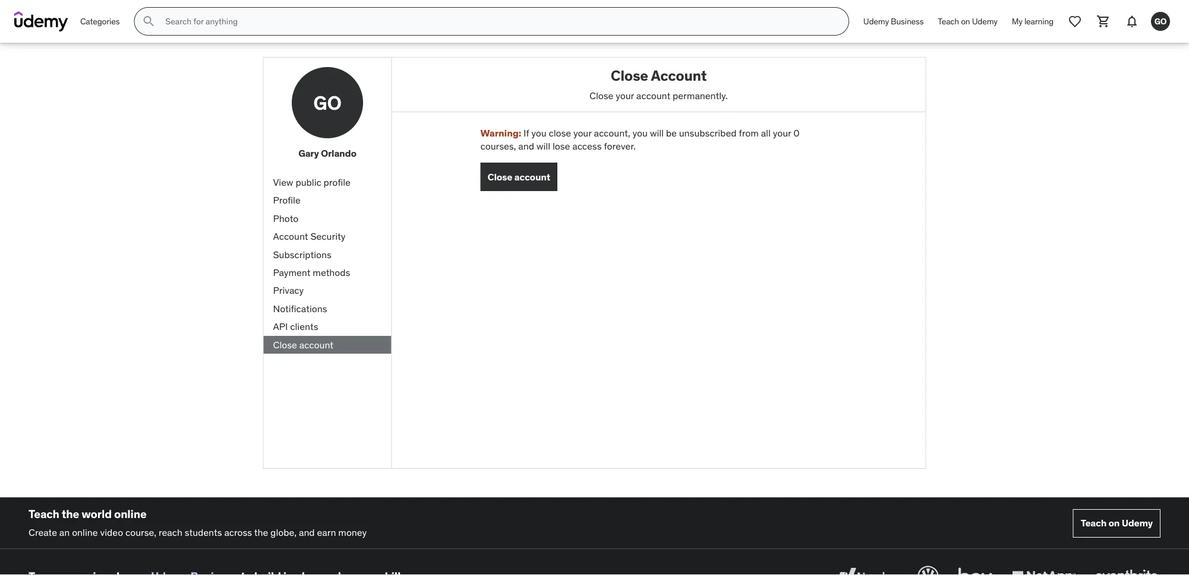 Task type: describe. For each thing, give the bounding box(es) containing it.
my
[[1012, 16, 1023, 27]]

view public profile link
[[264, 174, 391, 192]]

your for account
[[616, 89, 634, 102]]

eventbrite image
[[1092, 564, 1161, 576]]

account security link
[[264, 228, 391, 246]]

0 horizontal spatial teach on udemy
[[938, 16, 998, 27]]

udemy for bottom teach on udemy link
[[1122, 518, 1153, 530]]

teach the world online create an online video course, reach students across the globe, and earn money
[[29, 508, 367, 539]]

across
[[224, 527, 252, 539]]

create
[[29, 527, 57, 539]]

methods
[[313, 267, 350, 279]]

orlando
[[321, 147, 357, 160]]

close account link
[[264, 336, 391, 354]]

course,
[[125, 527, 156, 539]]

privacy
[[273, 285, 304, 297]]

globe,
[[270, 527, 297, 539]]

profile
[[273, 194, 301, 207]]

account inside view public profile profile photo account security subscriptions payment methods privacy notifications api clients close account
[[273, 231, 308, 243]]

be
[[666, 127, 677, 139]]

close
[[549, 127, 571, 139]]

close inside view public profile profile photo account security subscriptions payment methods privacy notifications api clients close account
[[273, 339, 297, 351]]

account,
[[594, 127, 630, 139]]

notifications
[[273, 303, 327, 315]]

video
[[100, 527, 123, 539]]

1 horizontal spatial online
[[114, 508, 147, 522]]

unsubscribed
[[679, 127, 737, 139]]

and for online
[[299, 527, 315, 539]]

security
[[311, 231, 346, 243]]

courses,
[[481, 140, 516, 153]]

close inside button
[[488, 171, 512, 183]]

lose
[[553, 140, 570, 153]]

earn
[[317, 527, 336, 539]]

money
[[338, 527, 367, 539]]

1 vertical spatial on
[[1109, 518, 1120, 530]]

1 horizontal spatial the
[[254, 527, 268, 539]]

account inside 'close account close your account permanently.'
[[651, 67, 707, 84]]

0 horizontal spatial will
[[537, 140, 550, 153]]

forever.
[[604, 140, 636, 153]]

reach
[[159, 527, 182, 539]]

business
[[891, 16, 924, 27]]

close account button
[[481, 163, 557, 191]]

categories
[[80, 16, 120, 27]]

gary
[[298, 147, 319, 160]]

profile
[[324, 176, 351, 189]]

notifications image
[[1125, 14, 1139, 29]]

wishlist image
[[1068, 14, 1082, 29]]

public
[[296, 176, 321, 189]]

0 vertical spatial will
[[650, 127, 664, 139]]

world
[[82, 508, 112, 522]]

gary orlando
[[298, 147, 357, 160]]

box image
[[956, 564, 996, 576]]

netapp image
[[1010, 564, 1078, 576]]

teach inside teach the world online create an online video course, reach students across the globe, and earn money
[[29, 508, 59, 522]]

your for you
[[573, 127, 592, 139]]

submit search image
[[142, 14, 156, 29]]

close account close your account permanently.
[[590, 67, 728, 102]]

notifications link
[[264, 300, 391, 318]]



Task type: vqa. For each thing, say whether or not it's contained in the screenshot.
Terms link on the bottom of the page
no



Task type: locate. For each thing, give the bounding box(es) containing it.
categories button
[[73, 7, 127, 36]]

teach right business
[[938, 16, 959, 27]]

api clients link
[[264, 318, 391, 336]]

account
[[651, 67, 707, 84], [273, 231, 308, 243]]

my learning link
[[1005, 7, 1061, 36]]

1 vertical spatial account
[[273, 231, 308, 243]]

1 horizontal spatial your
[[616, 89, 634, 102]]

privacy link
[[264, 282, 391, 300]]

online
[[114, 508, 147, 522], [72, 527, 98, 539]]

close
[[611, 67, 648, 84], [590, 89, 614, 102], [488, 171, 512, 183], [273, 339, 297, 351]]

will left lose
[[537, 140, 550, 153]]

1 horizontal spatial and
[[518, 140, 534, 153]]

0 horizontal spatial and
[[299, 527, 315, 539]]

nasdaq image
[[833, 564, 901, 576]]

0 vertical spatial on
[[961, 16, 970, 27]]

and inside teach the world online create an online video course, reach students across the globe, and earn money
[[299, 527, 315, 539]]

account down if
[[514, 171, 550, 183]]

account inside 'close account close your account permanently.'
[[636, 89, 671, 102]]

you up forever.
[[633, 127, 648, 139]]

0 horizontal spatial account
[[273, 231, 308, 243]]

online right an
[[72, 527, 98, 539]]

go right notifications 'icon'
[[1155, 16, 1167, 27]]

0 horizontal spatial the
[[62, 508, 79, 522]]

0 vertical spatial teach on udemy link
[[931, 7, 1005, 36]]

go
[[1155, 16, 1167, 27], [313, 91, 342, 115]]

0 horizontal spatial udemy
[[864, 16, 889, 27]]

1 you from the left
[[531, 127, 547, 139]]

udemy left business
[[864, 16, 889, 27]]

account down the photo
[[273, 231, 308, 243]]

udemy up eventbrite image
[[1122, 518, 1153, 530]]

and down if
[[518, 140, 534, 153]]

permanently.
[[673, 89, 728, 102]]

and
[[518, 140, 534, 153], [299, 527, 315, 539]]

if
[[524, 127, 529, 139]]

close account
[[488, 171, 550, 183]]

1 horizontal spatial will
[[650, 127, 664, 139]]

and for your
[[518, 140, 534, 153]]

2 you from the left
[[633, 127, 648, 139]]

shopping cart with 0 items image
[[1097, 14, 1111, 29]]

on left my
[[961, 16, 970, 27]]

will left the be at the top of page
[[650, 127, 664, 139]]

udemy business
[[864, 16, 924, 27]]

payment
[[273, 267, 311, 279]]

1 horizontal spatial teach on udemy link
[[1073, 510, 1161, 538]]

account down api clients link
[[299, 339, 333, 351]]

2 horizontal spatial udemy
[[1122, 518, 1153, 530]]

your left 0
[[773, 127, 791, 139]]

profile link
[[264, 192, 391, 210]]

subscriptions link
[[264, 246, 391, 264]]

0 vertical spatial and
[[518, 140, 534, 153]]

teach on udemy left my
[[938, 16, 998, 27]]

0 vertical spatial teach on udemy
[[938, 16, 998, 27]]

volkswagen image
[[915, 564, 941, 576]]

teach up eventbrite image
[[1081, 518, 1107, 530]]

students
[[185, 527, 222, 539]]

go inside "link"
[[1155, 16, 1167, 27]]

account
[[636, 89, 671, 102], [514, 171, 550, 183], [299, 339, 333, 351]]

2 horizontal spatial your
[[773, 127, 791, 139]]

0 horizontal spatial teach on udemy link
[[931, 7, 1005, 36]]

0 vertical spatial account
[[651, 67, 707, 84]]

photo
[[273, 212, 298, 225]]

udemy for left teach on udemy link
[[972, 16, 998, 27]]

on up eventbrite image
[[1109, 518, 1120, 530]]

0 vertical spatial the
[[62, 508, 79, 522]]

0 horizontal spatial teach
[[29, 508, 59, 522]]

account up the be at the top of page
[[636, 89, 671, 102]]

1 vertical spatial teach on udemy link
[[1073, 510, 1161, 538]]

0
[[794, 127, 800, 139]]

your
[[616, 89, 634, 102], [573, 127, 592, 139], [773, 127, 791, 139]]

0 horizontal spatial account
[[299, 339, 333, 351]]

you right if
[[531, 127, 547, 139]]

0 vertical spatial go
[[1155, 16, 1167, 27]]

all
[[761, 127, 771, 139]]

1 horizontal spatial account
[[651, 67, 707, 84]]

teach
[[938, 16, 959, 27], [29, 508, 59, 522], [1081, 518, 1107, 530]]

my learning
[[1012, 16, 1054, 27]]

1 vertical spatial and
[[299, 527, 315, 539]]

0 vertical spatial account
[[636, 89, 671, 102]]

warning:
[[481, 127, 521, 139]]

teach on udemy link left my
[[931, 7, 1005, 36]]

account inside view public profile profile photo account security subscriptions payment methods privacy notifications api clients close account
[[299, 339, 333, 351]]

2 horizontal spatial teach
[[1081, 518, 1107, 530]]

udemy
[[864, 16, 889, 27], [972, 16, 998, 27], [1122, 518, 1153, 530]]

on
[[961, 16, 970, 27], [1109, 518, 1120, 530]]

1 horizontal spatial on
[[1109, 518, 1120, 530]]

udemy left my
[[972, 16, 998, 27]]

clients
[[290, 321, 318, 333]]

1 vertical spatial online
[[72, 527, 98, 539]]

go link
[[1147, 7, 1175, 36]]

0 horizontal spatial your
[[573, 127, 592, 139]]

2 horizontal spatial account
[[636, 89, 671, 102]]

1 horizontal spatial you
[[633, 127, 648, 139]]

and inside if you close your account, you will be unsubscribed from all your 0 courses, and will lose access forever.
[[518, 140, 534, 153]]

photo link
[[264, 210, 391, 228]]

Search for anything text field
[[163, 11, 834, 32]]

teach on udemy link
[[931, 7, 1005, 36], [1073, 510, 1161, 538]]

your up access on the top
[[573, 127, 592, 139]]

you
[[531, 127, 547, 139], [633, 127, 648, 139]]

go up gary orlando
[[313, 91, 342, 115]]

view
[[273, 176, 293, 189]]

0 horizontal spatial you
[[531, 127, 547, 139]]

if you close your account, you will be unsubscribed from all your 0 courses, and will lose access forever.
[[481, 127, 800, 153]]

learning
[[1025, 16, 1054, 27]]

udemy business link
[[856, 7, 931, 36]]

online up course,
[[114, 508, 147, 522]]

api
[[273, 321, 288, 333]]

an
[[59, 527, 70, 539]]

teach on udemy
[[938, 16, 998, 27], [1081, 518, 1153, 530]]

the
[[62, 508, 79, 522], [254, 527, 268, 539]]

view public profile profile photo account security subscriptions payment methods privacy notifications api clients close account
[[273, 176, 351, 351]]

1 vertical spatial will
[[537, 140, 550, 153]]

account inside button
[[514, 171, 550, 183]]

your inside 'close account close your account permanently.'
[[616, 89, 634, 102]]

1 vertical spatial account
[[514, 171, 550, 183]]

1 vertical spatial the
[[254, 527, 268, 539]]

teach up create
[[29, 508, 59, 522]]

1 horizontal spatial account
[[514, 171, 550, 183]]

0 horizontal spatial on
[[961, 16, 970, 27]]

1 vertical spatial go
[[313, 91, 342, 115]]

2 vertical spatial account
[[299, 339, 333, 351]]

access
[[572, 140, 602, 153]]

subscriptions
[[273, 249, 332, 261]]

and left earn
[[299, 527, 315, 539]]

0 horizontal spatial go
[[313, 91, 342, 115]]

the up an
[[62, 508, 79, 522]]

1 vertical spatial teach on udemy
[[1081, 518, 1153, 530]]

1 horizontal spatial teach
[[938, 16, 959, 27]]

will
[[650, 127, 664, 139], [537, 140, 550, 153]]

1 horizontal spatial udemy
[[972, 16, 998, 27]]

account up permanently.
[[651, 67, 707, 84]]

teach on udemy up eventbrite image
[[1081, 518, 1153, 530]]

your up account, on the top
[[616, 89, 634, 102]]

1 horizontal spatial go
[[1155, 16, 1167, 27]]

teach on udemy link up eventbrite image
[[1073, 510, 1161, 538]]

0 horizontal spatial online
[[72, 527, 98, 539]]

udemy image
[[14, 11, 68, 32]]

from
[[739, 127, 759, 139]]

1 horizontal spatial teach on udemy
[[1081, 518, 1153, 530]]

0 vertical spatial online
[[114, 508, 147, 522]]

payment methods link
[[264, 264, 391, 282]]

the left globe,
[[254, 527, 268, 539]]



